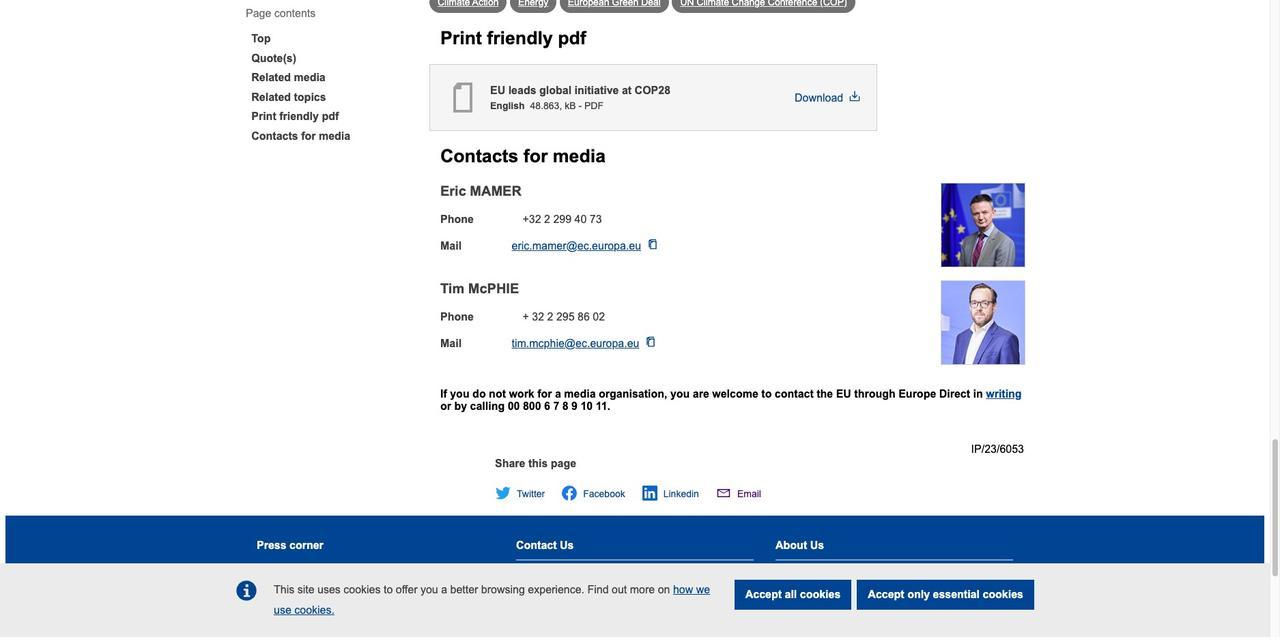 Task type: describe. For each thing, give the bounding box(es) containing it.
the inside this site is managed by the directorate-general for communication
[[360, 577, 373, 588]]

calling
[[470, 400, 505, 412]]

related for related topics
[[251, 91, 291, 103]]

twitter
[[517, 489, 545, 499]]

global
[[539, 85, 572, 96]]

10
[[581, 400, 593, 412]]

page contents
[[246, 7, 316, 19]]

press for press contacts in eu countries
[[516, 592, 541, 603]]

only
[[907, 589, 930, 601]]

accessibility link
[[776, 592, 828, 603]]

by inside if you do not work for a media organisation, you are welcome to contact the eu through europe direct in writing or by calling 00 800 6 7 8 9 10 11.
[[454, 400, 467, 412]]

not
[[489, 388, 506, 400]]

accessibility
[[776, 592, 828, 603]]

+32 2 299 40 73
[[523, 213, 602, 225]]

copy to clipboard image
[[647, 239, 658, 250]]

corner
[[289, 540, 324, 551]]

use
[[274, 605, 291, 617]]

1 horizontal spatial directorate-
[[776, 568, 826, 579]]

print inside print friendly pdf link
[[251, 111, 276, 122]]

related media
[[251, 72, 325, 83]]

email
[[737, 489, 761, 499]]

cookies.
[[294, 605, 334, 617]]

32
[[532, 311, 544, 323]]

a inside if you do not work for a media organisation, you are welcome to contact the eu through europe direct in writing or by calling 00 800 6 7 8 9 10 11.
[[555, 388, 561, 400]]

tim mcphie image
[[941, 280, 1025, 365]]

m image for twitter
[[495, 485, 511, 501]]

295
[[556, 311, 575, 323]]

phone for tim
[[440, 311, 474, 323]]

or
[[440, 400, 451, 412]]

about us
[[776, 540, 824, 551]]

40
[[575, 213, 587, 225]]

linkedin link
[[642, 485, 699, 502]]

experience.
[[528, 584, 584, 596]]

us for about us
[[810, 540, 824, 551]]

on
[[658, 584, 670, 596]]

share
[[495, 458, 525, 469]]

1 horizontal spatial friendly
[[487, 28, 553, 48]]

countries
[[608, 592, 646, 603]]

welcome
[[712, 388, 758, 400]]

1 vertical spatial contacts for media
[[440, 146, 606, 167]]

eu leads global initiative at cop28 english 48.863, kb - pdf
[[490, 85, 670, 111]]

service
[[587, 568, 618, 579]]

1 horizontal spatial cookies
[[800, 589, 841, 601]]

managed
[[304, 577, 344, 588]]

print friendly pdf link
[[246, 107, 440, 127]]

1 horizontal spatial pdf
[[558, 28, 586, 48]]

out
[[612, 584, 627, 596]]

mail for tim mcphie
[[440, 338, 462, 349]]

0 vertical spatial communication
[[876, 568, 942, 579]]

00
[[508, 400, 520, 412]]

tim mcphie
[[440, 281, 519, 296]]

pdf inside print friendly pdf link
[[322, 111, 339, 122]]

2 vertical spatial eu
[[592, 592, 605, 603]]

299
[[553, 213, 572, 225]]

1 horizontal spatial general
[[826, 568, 860, 579]]

site for is
[[277, 577, 292, 588]]

8
[[562, 400, 568, 412]]

tim.mcphie@ec.europa.eu
[[512, 338, 639, 349]]

media down '-'
[[553, 146, 606, 167]]

+32
[[523, 213, 541, 225]]

communication inside this site is managed by the directorate-general for communication
[[257, 591, 323, 602]]

contact
[[516, 540, 557, 551]]

download
[[795, 92, 843, 104]]

7
[[553, 400, 559, 412]]

uses
[[317, 584, 341, 596]]

linkedin
[[663, 489, 699, 499]]

eu inside if you do not work for a media organisation, you are welcome to contact the eu through europe direct in writing or by calling 00 800 6 7 8 9 10 11.
[[836, 388, 851, 400]]

contents
[[274, 7, 316, 19]]

contact us
[[516, 540, 574, 551]]

9
[[572, 400, 578, 412]]

offer
[[396, 584, 417, 596]]

m image for linkedin
[[642, 485, 658, 501]]

0 horizontal spatial you
[[420, 584, 438, 596]]

if you do not work for a media organisation, you are welcome to contact the eu through europe direct in writing or by calling 00 800 6 7 8 9 10 11.
[[440, 388, 1022, 412]]

quote(s) link
[[246, 49, 440, 68]]

6
[[544, 400, 550, 412]]

writing link
[[986, 388, 1022, 400]]

phone for eric
[[440, 213, 474, 225]]

page
[[246, 7, 271, 19]]

-
[[579, 100, 582, 111]]

this for this site is managed by the directorate-general for communication
[[257, 577, 275, 588]]

direct
[[939, 388, 970, 400]]

tim
[[440, 281, 464, 296]]

eu inside eu leads global initiative at cop28 english 48.863, kb - pdf
[[490, 85, 505, 96]]

+ 32 2 295 86 02
[[523, 311, 605, 323]]

writing
[[986, 388, 1022, 400]]

find
[[587, 584, 609, 596]]

email link
[[715, 485, 761, 502]]

02
[[593, 311, 605, 323]]

top link
[[246, 29, 440, 49]]

fluid image
[[849, 91, 860, 102]]

48.863,
[[530, 100, 562, 111]]

page
[[551, 458, 576, 469]]

contact
[[775, 388, 814, 400]]

this for this site uses cookies to offer you a better browsing experience. find out more on
[[274, 584, 294, 596]]

work
[[509, 388, 534, 400]]

topics
[[294, 91, 326, 103]]

the inside if you do not work for a media organisation, you are welcome to contact the eu through europe direct in writing or by calling 00 800 6 7 8 9 10 11.
[[817, 388, 833, 400]]

facebook
[[583, 489, 625, 499]]

2 inside tim mcphie article
[[547, 311, 553, 323]]

is
[[295, 577, 302, 588]]

english
[[490, 100, 525, 111]]



Task type: locate. For each thing, give the bounding box(es) containing it.
m image inside linkedin link
[[642, 485, 658, 501]]

site inside this site is managed by the directorate-general for communication
[[277, 577, 292, 588]]

1 phone from the top
[[440, 213, 474, 225]]

0 vertical spatial phone
[[440, 213, 474, 225]]

press corner link
[[257, 540, 324, 551]]

2 m image from the left
[[715, 485, 732, 501]]

we
[[696, 584, 710, 596]]

0 horizontal spatial a
[[441, 584, 447, 596]]

eu
[[490, 85, 505, 96], [836, 388, 851, 400], [592, 592, 605, 603]]

0 vertical spatial friendly
[[487, 28, 553, 48]]

contacts for media up mamer
[[440, 146, 606, 167]]

if
[[440, 388, 447, 400]]

1 vertical spatial print friendly pdf
[[251, 111, 339, 122]]

print
[[440, 28, 482, 48], [251, 111, 276, 122]]

0 horizontal spatial accept
[[745, 589, 782, 601]]

1 us from the left
[[560, 540, 574, 551]]

2 mail from the top
[[440, 338, 462, 349]]

2 horizontal spatial you
[[670, 388, 690, 400]]

pdf up global
[[558, 28, 586, 48]]

all
[[785, 589, 797, 601]]

86
[[578, 311, 590, 323]]

m image for email
[[715, 485, 732, 501]]

us
[[560, 540, 574, 551], [810, 540, 824, 551]]

0 horizontal spatial by
[[347, 577, 357, 588]]

m image for facebook
[[561, 485, 578, 501]]

contacts for media link
[[246, 127, 440, 146]]

0 horizontal spatial general
[[426, 577, 460, 588]]

eric mamer image
[[941, 183, 1025, 267]]

are
[[693, 388, 709, 400]]

0 vertical spatial print friendly pdf
[[440, 28, 586, 48]]

mail for eric mamer
[[440, 240, 462, 252]]

phone down tim
[[440, 311, 474, 323]]

1 horizontal spatial site
[[297, 584, 314, 596]]

a up 7
[[555, 388, 561, 400]]

1 horizontal spatial press
[[516, 592, 541, 603]]

m image left linkedin
[[642, 485, 658, 501]]

mail up tim
[[440, 240, 462, 252]]

copy to clipboard image
[[645, 336, 656, 347]]

general inside this site is managed by the directorate-general for communication
[[426, 577, 460, 588]]

0 horizontal spatial communication
[[257, 591, 323, 602]]

0 vertical spatial by
[[454, 400, 467, 412]]

cookies right "uses"
[[344, 584, 381, 596]]

1 horizontal spatial by
[[454, 400, 467, 412]]

0 horizontal spatial print friendly pdf
[[251, 111, 339, 122]]

cookies for this
[[344, 584, 381, 596]]

pdf
[[558, 28, 586, 48], [322, 111, 339, 122]]

1 horizontal spatial print
[[440, 28, 482, 48]]

communication
[[876, 568, 942, 579], [257, 591, 323, 602]]

in right the direct
[[973, 388, 983, 400]]

0 horizontal spatial eu
[[490, 85, 505, 96]]

1 horizontal spatial communication
[[876, 568, 942, 579]]

0 horizontal spatial m image
[[495, 485, 511, 501]]

1 horizontal spatial the
[[817, 388, 833, 400]]

phone inside tim mcphie article
[[440, 311, 474, 323]]

you right offer
[[420, 584, 438, 596]]

2 phone from the top
[[440, 311, 474, 323]]

1 horizontal spatial print friendly pdf
[[440, 28, 586, 48]]

related down related media
[[251, 91, 291, 103]]

2 accept from the left
[[868, 589, 904, 601]]

1 horizontal spatial in
[[973, 388, 983, 400]]

0 vertical spatial the
[[817, 388, 833, 400]]

organisation,
[[599, 388, 667, 400]]

directorate- up accept all cookies
[[776, 568, 826, 579]]

phone inside "eric mamer" article
[[440, 213, 474, 225]]

1 horizontal spatial contacts
[[440, 146, 518, 167]]

0 horizontal spatial the
[[360, 577, 373, 588]]

this site uses cookies to offer you a better browsing experience. find out more on
[[274, 584, 673, 596]]

related media link
[[246, 68, 440, 88]]

download link
[[795, 91, 860, 105]]

print friendly pdf
[[440, 28, 586, 48], [251, 111, 339, 122]]

this inside this site is managed by the directorate-general for communication
[[257, 577, 275, 588]]

press contacts in eu countries
[[516, 592, 646, 603]]

1 mail from the top
[[440, 240, 462, 252]]

0 horizontal spatial contacts for media
[[251, 130, 350, 142]]

1 vertical spatial press
[[516, 592, 541, 603]]

0 horizontal spatial m image
[[561, 485, 578, 501]]

pdf down the related topics link
[[322, 111, 339, 122]]

for inside if you do not work for a media organisation, you are welcome to contact the eu through europe direct in writing or by calling 00 800 6 7 8 9 10 11.
[[537, 388, 552, 400]]

europe
[[899, 388, 936, 400]]

1 vertical spatial in
[[581, 592, 589, 603]]

spokesperson's
[[516, 568, 584, 579]]

2 us from the left
[[810, 540, 824, 551]]

for inside contacts for media link
[[301, 130, 316, 142]]

0 vertical spatial mail
[[440, 240, 462, 252]]

mail
[[440, 240, 462, 252], [440, 338, 462, 349]]

0 horizontal spatial pdf
[[322, 111, 339, 122]]

mamer
[[470, 183, 522, 198]]

1 horizontal spatial eu
[[592, 592, 605, 603]]

site left is
[[277, 577, 292, 588]]

to inside if you do not work for a media organisation, you are welcome to contact the eu through europe direct in writing or by calling 00 800 6 7 8 9 10 11.
[[761, 388, 772, 400]]

media inside related media link
[[294, 72, 325, 83]]

at
[[622, 85, 632, 96]]

1 vertical spatial phone
[[440, 311, 474, 323]]

more
[[630, 584, 655, 596]]

print friendly pdf down related topics
[[251, 111, 339, 122]]

1 horizontal spatial m image
[[642, 485, 658, 501]]

directorate-general for communication
[[776, 568, 942, 579]]

media inside contacts for media link
[[319, 130, 350, 142]]

2 horizontal spatial eu
[[836, 388, 851, 400]]

browsing
[[481, 584, 525, 596]]

0 horizontal spatial directorate-
[[376, 577, 426, 588]]

about
[[776, 540, 807, 551]]

by right "uses"
[[347, 577, 357, 588]]

800
[[523, 400, 541, 412]]

tim.mcphie@ec.europa.eu link
[[512, 336, 639, 352]]

phone down eric on the top
[[440, 213, 474, 225]]

0 horizontal spatial site
[[277, 577, 292, 588]]

this
[[257, 577, 275, 588], [274, 584, 294, 596]]

1 horizontal spatial you
[[450, 388, 469, 400]]

for
[[301, 130, 316, 142], [523, 146, 548, 167], [537, 388, 552, 400], [862, 568, 873, 579], [462, 577, 473, 588]]

print friendly pdf up leads
[[440, 28, 586, 48]]

directorate- inside this site is managed by the directorate-general for communication
[[376, 577, 426, 588]]

0 vertical spatial press
[[257, 540, 286, 551]]

contacts up eric mamer
[[440, 146, 518, 167]]

0 vertical spatial related
[[251, 72, 291, 83]]

general right offer
[[426, 577, 460, 588]]

cookies right essential
[[983, 589, 1023, 601]]

communication up only
[[876, 568, 942, 579]]

0 horizontal spatial press
[[257, 540, 286, 551]]

related for related media
[[251, 72, 291, 83]]

0 vertical spatial print
[[440, 28, 482, 48]]

eric mamer
[[440, 183, 522, 198]]

by
[[454, 400, 467, 412], [347, 577, 357, 588]]

better
[[450, 584, 478, 596]]

1 vertical spatial related
[[251, 91, 291, 103]]

tim mcphie article
[[429, 280, 1025, 368]]

1 horizontal spatial us
[[810, 540, 824, 551]]

2
[[544, 213, 550, 225], [547, 311, 553, 323]]

site for uses
[[297, 584, 314, 596]]

0 horizontal spatial cookies
[[344, 584, 381, 596]]

1 horizontal spatial accept
[[868, 589, 904, 601]]

2 inside "eric mamer" article
[[544, 213, 550, 225]]

1 vertical spatial print
[[251, 111, 276, 122]]

a
[[555, 388, 561, 400], [441, 584, 447, 596]]

directorate-
[[776, 568, 826, 579], [376, 577, 426, 588]]

how we use cookies.
[[274, 584, 710, 617]]

to left offer
[[384, 584, 393, 596]]

m image
[[561, 485, 578, 501], [642, 485, 658, 501]]

accept
[[745, 589, 782, 601], [868, 589, 904, 601]]

share this page
[[495, 458, 576, 469]]

1 horizontal spatial contacts for media
[[440, 146, 606, 167]]

you right if
[[450, 388, 469, 400]]

+
[[523, 311, 529, 323]]

ip/23/6053
[[971, 443, 1024, 455]]

1 vertical spatial friendly
[[279, 111, 319, 122]]

0 horizontal spatial in
[[581, 592, 589, 603]]

quote(s)
[[251, 52, 296, 64]]

cop28
[[635, 85, 670, 96]]

1 horizontal spatial a
[[555, 388, 561, 400]]

0 vertical spatial a
[[555, 388, 561, 400]]

1 vertical spatial 2
[[547, 311, 553, 323]]

media down print friendly pdf link
[[319, 130, 350, 142]]

0 horizontal spatial to
[[384, 584, 393, 596]]

you left are
[[670, 388, 690, 400]]

mail inside tim mcphie article
[[440, 338, 462, 349]]

initiative
[[575, 85, 619, 96]]

accept for accept only essential cookies
[[868, 589, 904, 601]]

m image left email
[[715, 485, 732, 501]]

1 vertical spatial mail
[[440, 338, 462, 349]]

related
[[251, 72, 291, 83], [251, 91, 291, 103]]

mail up if
[[440, 338, 462, 349]]

1 vertical spatial to
[[384, 584, 393, 596]]

0 vertical spatial 2
[[544, 213, 550, 225]]

0 horizontal spatial us
[[560, 540, 574, 551]]

press corner
[[257, 540, 324, 551]]

for inside this site is managed by the directorate-general for communication
[[462, 577, 473, 588]]

kb
[[565, 100, 576, 111]]

eu left out
[[592, 592, 605, 603]]

0 vertical spatial eu
[[490, 85, 505, 96]]

eu up english
[[490, 85, 505, 96]]

the right "uses"
[[360, 577, 373, 588]]

to
[[761, 388, 772, 400], [384, 584, 393, 596]]

0 vertical spatial in
[[973, 388, 983, 400]]

1 vertical spatial eu
[[836, 388, 851, 400]]

eric
[[440, 183, 466, 198]]

eu left through
[[836, 388, 851, 400]]

1 vertical spatial the
[[360, 577, 373, 588]]

by right or
[[454, 400, 467, 412]]

m image inside twitter link
[[495, 485, 511, 501]]

leads
[[508, 85, 536, 96]]

0 vertical spatial contacts
[[251, 130, 298, 142]]

us up spokesperson's service
[[560, 540, 574, 551]]

m image
[[495, 485, 511, 501], [715, 485, 732, 501]]

general up accessibility link
[[826, 568, 860, 579]]

to left contact
[[761, 388, 772, 400]]

press for press corner
[[257, 540, 286, 551]]

73
[[590, 213, 602, 225]]

top
[[251, 33, 271, 44]]

1 horizontal spatial m image
[[715, 485, 732, 501]]

twitter link
[[495, 485, 545, 502]]

m image left twitter
[[495, 485, 511, 501]]

communication down is
[[257, 591, 323, 602]]

0 horizontal spatial contacts
[[251, 130, 298, 142]]

how we use cookies. link
[[274, 584, 710, 617]]

related topics link
[[246, 88, 440, 107]]

cookies right the all
[[800, 589, 841, 601]]

friendly up leads
[[487, 28, 553, 48]]

1 vertical spatial pdf
[[322, 111, 339, 122]]

2 related from the top
[[251, 91, 291, 103]]

in right contacts
[[581, 592, 589, 603]]

eric mamer article
[[429, 183, 1025, 270]]

a left "better"
[[441, 584, 447, 596]]

1 vertical spatial a
[[441, 584, 447, 596]]

related down quote(s)
[[251, 72, 291, 83]]

in inside if you do not work for a media organisation, you are welcome to contact the eu through europe direct in writing or by calling 00 800 6 7 8 9 10 11.
[[973, 388, 983, 400]]

cookies for accept
[[983, 589, 1023, 601]]

1 horizontal spatial to
[[761, 388, 772, 400]]

2 right 32
[[547, 311, 553, 323]]

essential
[[933, 589, 980, 601]]

2 horizontal spatial cookies
[[983, 589, 1023, 601]]

0 horizontal spatial friendly
[[279, 111, 319, 122]]

this site is managed by the directorate-general for communication
[[257, 577, 473, 602]]

accept all cookies link
[[734, 580, 852, 610]]

1 m image from the left
[[561, 485, 578, 501]]

site up cookies.
[[297, 584, 314, 596]]

contacts down related topics
[[251, 130, 298, 142]]

us for contact us
[[560, 540, 574, 551]]

11.
[[596, 400, 610, 412]]

us right about
[[810, 540, 824, 551]]

1 vertical spatial contacts
[[440, 146, 518, 167]]

accept for accept all cookies
[[745, 589, 782, 601]]

1 vertical spatial communication
[[257, 591, 323, 602]]

2 left 299
[[544, 213, 550, 225]]

accept left the all
[[745, 589, 782, 601]]

media up topics
[[294, 72, 325, 83]]

media up the 9
[[564, 388, 596, 400]]

1 vertical spatial by
[[347, 577, 357, 588]]

related topics
[[251, 91, 326, 103]]

accept left only
[[868, 589, 904, 601]]

0 horizontal spatial print
[[251, 111, 276, 122]]

1 accept from the left
[[745, 589, 782, 601]]

spokesperson's service
[[516, 568, 618, 579]]

0 vertical spatial contacts for media
[[251, 130, 350, 142]]

m image down page
[[561, 485, 578, 501]]

through
[[854, 388, 896, 400]]

directorate- left "better"
[[376, 577, 426, 588]]

contacts for media down topics
[[251, 130, 350, 142]]

1 m image from the left
[[495, 485, 511, 501]]

friendly down related topics
[[279, 111, 319, 122]]

the right contact
[[817, 388, 833, 400]]

1 related from the top
[[251, 72, 291, 83]]

by inside this site is managed by the directorate-general for communication
[[347, 577, 357, 588]]

press left corner
[[257, 540, 286, 551]]

m image inside facebook link
[[561, 485, 578, 501]]

media inside if you do not work for a media organisation, you are welcome to contact the eu through europe direct in writing or by calling 00 800 6 7 8 9 10 11.
[[564, 388, 596, 400]]

this
[[528, 458, 548, 469]]

mail inside "eric mamer" article
[[440, 240, 462, 252]]

2 m image from the left
[[642, 485, 658, 501]]

0 vertical spatial pdf
[[558, 28, 586, 48]]

0 vertical spatial to
[[761, 388, 772, 400]]

press left contacts
[[516, 592, 541, 603]]

eric.mamer@ec.europa.eu link
[[512, 238, 641, 254]]



Task type: vqa. For each thing, say whether or not it's contained in the screenshot.
by
yes



